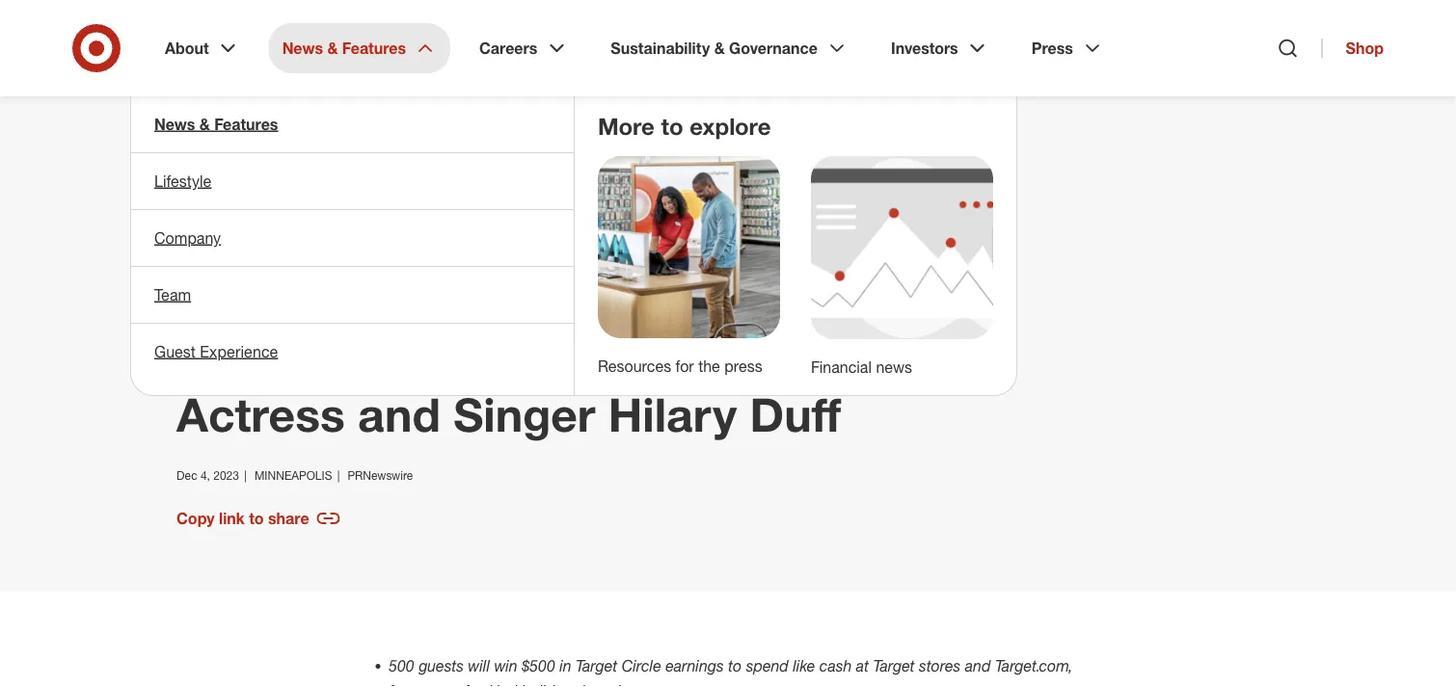 Task type: describe. For each thing, give the bounding box(es) containing it.
copy link to share
[[177, 509, 309, 528]]

financial news link
[[811, 358, 913, 377]]

resources for the press link
[[598, 357, 763, 376]]

circle
[[622, 657, 661, 676]]

to inside in target circle earnings to spend like cash at target stores and target.com, for a one-of-a-kind holiday shopping spree
[[728, 657, 742, 676]]

duff
[[750, 386, 841, 443]]

minneapolis
[[255, 468, 332, 483]]

resources
[[598, 357, 671, 376]]

0 horizontal spatial features
[[214, 115, 278, 134]]

4,
[[201, 468, 210, 483]]

team link
[[131, 267, 574, 323]]

singer
[[453, 386, 595, 443]]

hilary
[[608, 386, 737, 443]]

investors link
[[878, 23, 1003, 73]]

like
[[793, 657, 815, 676]]

target.com,
[[995, 657, 1073, 676]]

about link
[[151, 23, 253, 73]]

and inside target announces holiday giveaway with help from actress and singer hilary duff
[[358, 386, 441, 443]]

1 vertical spatial news & features
[[154, 115, 278, 134]]

target announces holiday giveaway with help from actress and singer hilary duff
[[177, 271, 841, 443]]

a
[[411, 682, 419, 688]]

$500
[[522, 657, 555, 676]]

link
[[219, 509, 245, 528]]

prnewswire
[[348, 468, 413, 483]]

sustainability & governance link
[[597, 23, 862, 73]]

to inside button
[[249, 509, 264, 528]]

target inside target announces holiday giveaway with help from actress and singer hilary duff
[[177, 271, 314, 327]]

team
[[154, 286, 191, 304]]

lifestyle
[[154, 172, 212, 190]]

guest
[[154, 342, 196, 361]]

spend
[[746, 657, 789, 676]]

share
[[268, 509, 309, 528]]

home link
[[177, 158, 220, 177]]

shopping
[[574, 682, 638, 688]]

1 horizontal spatial target
[[576, 657, 618, 676]]

giveaway
[[177, 328, 387, 385]]

investors
[[891, 39, 958, 57]]

and inside in target circle earnings to spend like cash at target stores and target.com, for a one-of-a-kind holiday shopping spree
[[965, 657, 991, 676]]

graphic illustration of a stock chart image
[[811, 156, 993, 339]]

for inside site navigation element
[[676, 357, 694, 376]]

sustainability & governance
[[611, 39, 818, 57]]

experience
[[200, 342, 278, 361]]

2023
[[213, 468, 239, 483]]

resources for the press
[[598, 357, 763, 376]]

financial
[[811, 358, 872, 377]]

500
[[389, 657, 414, 676]]

1 horizontal spatial news
[[282, 39, 323, 57]]

press release
[[177, 225, 353, 245]]

site navigation element
[[0, 0, 1456, 688]]

guest experience
[[154, 342, 278, 361]]

dec
[[177, 468, 197, 483]]

shop link
[[1322, 39, 1384, 58]]

0 vertical spatial features
[[342, 39, 406, 57]]

help
[[506, 328, 607, 385]]

in
[[560, 657, 572, 676]]

more
[[598, 112, 655, 140]]



Task type: locate. For each thing, give the bounding box(es) containing it.
target up experience
[[177, 271, 314, 327]]

spree
[[643, 682, 681, 688]]

0 vertical spatial to
[[661, 112, 683, 140]]

the
[[698, 357, 720, 376]]

cash
[[820, 657, 852, 676]]

will
[[468, 657, 490, 676]]

at
[[856, 657, 869, 676]]

about
[[165, 39, 209, 57]]

and up the prnewswire at bottom
[[358, 386, 441, 443]]

press
[[1032, 39, 1073, 57], [177, 225, 247, 245]]

home
[[177, 158, 220, 177]]

target up shopping
[[576, 657, 618, 676]]

for
[[676, 357, 694, 376], [389, 682, 407, 688]]

careers link
[[466, 23, 582, 73]]

to right link
[[249, 509, 264, 528]]

1 horizontal spatial &
[[327, 39, 338, 57]]

guest experience link
[[131, 324, 574, 380]]

for left the
[[676, 357, 694, 376]]

1 horizontal spatial to
[[661, 112, 683, 140]]

0 horizontal spatial news & features
[[154, 115, 278, 134]]

news
[[282, 39, 323, 57], [154, 115, 195, 134]]

1 vertical spatial features
[[214, 115, 278, 134]]

2 horizontal spatial &
[[714, 39, 725, 57]]

and right stores
[[965, 657, 991, 676]]

holiday
[[521, 682, 570, 688]]

copy link to share button
[[177, 507, 340, 530]]

1 horizontal spatial features
[[342, 39, 406, 57]]

1 vertical spatial and
[[965, 657, 991, 676]]

1 vertical spatial for
[[389, 682, 407, 688]]

lifestyle link
[[131, 153, 574, 209]]

careers
[[479, 39, 538, 57]]

1 vertical spatial press
[[177, 225, 247, 245]]

0 vertical spatial news
[[282, 39, 323, 57]]

0 horizontal spatial target
[[177, 271, 314, 327]]

500 guests will win $500
[[389, 657, 555, 676]]

0 horizontal spatial for
[[389, 682, 407, 688]]

from
[[620, 328, 722, 385]]

guests
[[419, 657, 464, 676]]

and
[[358, 386, 441, 443], [965, 657, 991, 676]]

announces
[[327, 271, 574, 327]]

0 vertical spatial news & features
[[282, 39, 406, 57]]

company link
[[131, 210, 574, 266]]

news & features
[[282, 39, 406, 57], [154, 115, 278, 134]]

features
[[342, 39, 406, 57], [214, 115, 278, 134]]

target right at
[[873, 657, 915, 676]]

press for press
[[1032, 39, 1073, 57]]

shop
[[1346, 39, 1384, 57]]

earnings
[[666, 657, 724, 676]]

of-
[[455, 682, 475, 688]]

press for press release
[[177, 225, 247, 245]]

governance
[[729, 39, 818, 57]]

holiday
[[587, 271, 752, 327]]

2 horizontal spatial target
[[873, 657, 915, 676]]

0 horizontal spatial press
[[177, 225, 247, 245]]

sustainability
[[611, 39, 710, 57]]

1 horizontal spatial news & features
[[282, 39, 406, 57]]

0 vertical spatial news & features link
[[269, 23, 451, 73]]

to right more
[[661, 112, 683, 140]]

press
[[725, 357, 763, 376]]

0 vertical spatial for
[[676, 357, 694, 376]]

more to explore
[[598, 112, 771, 140]]

0 vertical spatial press
[[1032, 39, 1073, 57]]

1 horizontal spatial press
[[1032, 39, 1073, 57]]

to inside site navigation element
[[661, 112, 683, 140]]

for inside in target circle earnings to spend like cash at target stores and target.com, for a one-of-a-kind holiday shopping spree
[[389, 682, 407, 688]]

actress
[[177, 386, 345, 443]]

0 horizontal spatial and
[[358, 386, 441, 443]]

to left the spend
[[728, 657, 742, 676]]

financial news
[[811, 358, 913, 377]]

one-
[[424, 682, 455, 688]]

1 vertical spatial news
[[154, 115, 195, 134]]

a-
[[475, 682, 489, 688]]

press inside press link
[[1032, 39, 1073, 57]]

2 vertical spatial to
[[728, 657, 742, 676]]

news & features link
[[269, 23, 451, 73], [131, 96, 574, 152]]

dec 4, 2023
[[177, 468, 239, 483]]

press link
[[1018, 23, 1118, 73]]

explore
[[690, 112, 771, 140]]

2 horizontal spatial to
[[728, 657, 742, 676]]

a target team member helps a guest in electronics image
[[598, 156, 780, 339]]

target
[[177, 271, 314, 327], [576, 657, 618, 676], [873, 657, 915, 676]]

0 horizontal spatial news
[[154, 115, 195, 134]]

in target circle earnings to spend like cash at target stores and target.com, for a one-of-a-kind holiday shopping spree
[[389, 657, 1073, 688]]

1 vertical spatial to
[[249, 509, 264, 528]]

1 horizontal spatial for
[[676, 357, 694, 376]]

news
[[876, 358, 913, 377]]

0 horizontal spatial to
[[249, 509, 264, 528]]

0 horizontal spatial &
[[199, 115, 210, 134]]

release
[[255, 225, 353, 245]]

company
[[154, 229, 221, 247]]

stores
[[919, 657, 961, 676]]

for left a
[[389, 682, 407, 688]]

0 vertical spatial and
[[358, 386, 441, 443]]

kind
[[489, 682, 517, 688]]

with
[[400, 328, 494, 385]]

&
[[327, 39, 338, 57], [714, 39, 725, 57], [199, 115, 210, 134]]

to
[[661, 112, 683, 140], [249, 509, 264, 528], [728, 657, 742, 676]]

1 vertical spatial news & features link
[[131, 96, 574, 152]]

win
[[494, 657, 518, 676]]

copy
[[177, 509, 215, 528]]

1 horizontal spatial and
[[965, 657, 991, 676]]



Task type: vqa. For each thing, say whether or not it's contained in the screenshot.
Download (265 KB) link
no



